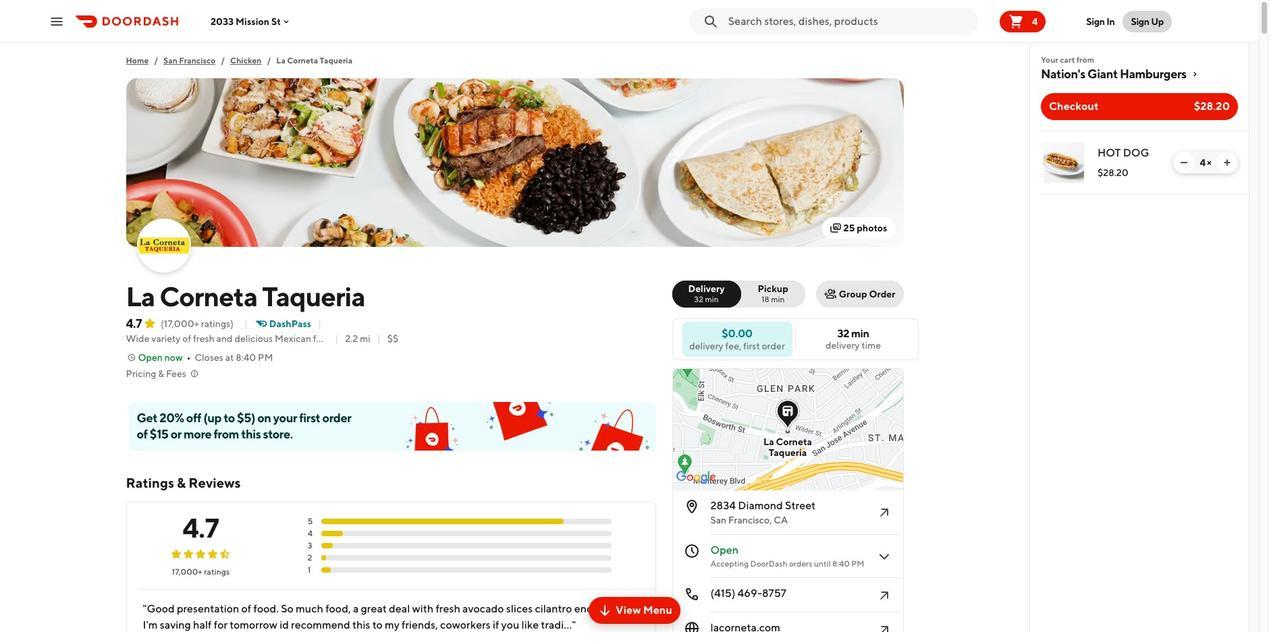 Task type: locate. For each thing, give the bounding box(es) containing it.
of down the get
[[137, 428, 148, 442]]

17,000+
[[172, 567, 202, 578]]

of down '(17,000+'
[[183, 334, 191, 345]]

3
[[308, 541, 312, 551]]

2.2
[[345, 334, 358, 345]]

delivery inside 32 min delivery time
[[826, 340, 860, 351]]

delivery left fee,
[[690, 341, 724, 352]]

add one to cart image
[[1223, 157, 1233, 168]]

sign in
[[1087, 16, 1116, 27]]

powered by google image
[[677, 472, 716, 485]]

open inside open accepting doordash orders until 8:40 pm
[[711, 544, 739, 557]]

or down 20%
[[171, 428, 182, 442]]

1 vertical spatial order
[[323, 411, 351, 426]]

0 horizontal spatial san
[[164, 55, 178, 66]]

wide variety of fresh and delicious mexican food for almost any occasion or taste
[[126, 334, 469, 345]]

of
[[183, 334, 191, 345], [137, 428, 148, 442]]

/ right home
[[154, 55, 158, 66]]

corneta
[[287, 55, 318, 66], [160, 281, 257, 313], [777, 437, 813, 448], [777, 437, 813, 448]]

1 vertical spatial open
[[711, 544, 739, 557]]

& left fees
[[158, 369, 164, 380]]

0 vertical spatial 32
[[695, 295, 704, 305]]

0 vertical spatial &
[[158, 369, 164, 380]]

first inside the $0.00 delivery fee, first order
[[744, 341, 760, 352]]

pm right until
[[852, 559, 865, 569]]

ratings
[[204, 567, 230, 578]]

delivery inside the $0.00 delivery fee, first order
[[690, 341, 724, 352]]

home / san francisco / chicken / la corneta taqueria
[[126, 55, 353, 66]]

4.7 up 17,000+ ratings on the bottom left of page
[[183, 513, 219, 544]]

la corneta taqueria image
[[126, 78, 904, 247], [138, 220, 189, 272]]

0 vertical spatial of
[[183, 334, 191, 345]]

0 horizontal spatial delivery
[[690, 341, 724, 352]]

| up delicious
[[245, 319, 248, 330]]

open accepting doordash orders until 8:40 pm
[[711, 544, 865, 569]]

la corneta taqueria
[[126, 281, 365, 313], [764, 437, 813, 459], [764, 437, 813, 459]]

open up accepting on the bottom right
[[711, 544, 739, 557]]

1 sign from the left
[[1087, 16, 1106, 27]]

san francisco link
[[164, 54, 216, 68]]

almost
[[349, 334, 378, 345]]

open now
[[138, 353, 183, 363]]

order right your
[[323, 411, 351, 426]]

1 delivery from the left
[[826, 340, 860, 351]]

in
[[1107, 16, 1116, 27]]

from
[[1077, 55, 1095, 65], [214, 428, 239, 442]]

order methods option group
[[672, 281, 806, 308]]

map region
[[657, 220, 1002, 566]]

0 horizontal spatial open
[[138, 353, 163, 363]]

1 vertical spatial 8:40
[[833, 559, 850, 569]]

this
[[241, 428, 261, 442]]

and
[[217, 334, 233, 345]]

first right your
[[299, 411, 320, 426]]

None radio
[[672, 281, 741, 308], [733, 281, 806, 308], [672, 281, 741, 308], [733, 281, 806, 308]]

2 horizontal spatial /
[[267, 55, 271, 66]]

1 horizontal spatial 32
[[838, 328, 850, 340]]

0 horizontal spatial or
[[171, 428, 182, 442]]

nation's giant hamburgers link
[[1042, 66, 1239, 82]]

32 left time
[[838, 328, 850, 340]]

variety
[[152, 334, 181, 345]]

1 vertical spatial 32
[[838, 328, 850, 340]]

& for ratings
[[177, 476, 186, 491]]

32 inside "delivery 32 min"
[[695, 295, 704, 305]]

or inside get 20% off (up to $5) on your first order of $15 or more from this store.
[[171, 428, 182, 442]]

1 vertical spatial 4
[[1201, 157, 1206, 168]]

min inside "delivery 32 min"
[[705, 295, 719, 305]]

1 horizontal spatial &
[[177, 476, 186, 491]]

1 horizontal spatial /
[[221, 55, 225, 66]]

1 vertical spatial from
[[214, 428, 239, 442]]

1 vertical spatial first
[[299, 411, 320, 426]]

hot dog
[[1098, 147, 1150, 159]]

your cart from
[[1042, 55, 1095, 65]]

1 vertical spatial "
[[572, 619, 576, 632]]

" "
[[143, 603, 576, 632]]

1 horizontal spatial 4
[[1033, 16, 1038, 27]]

0 horizontal spatial first
[[299, 411, 320, 426]]

pm down delicious
[[258, 353, 273, 363]]

cart
[[1061, 55, 1076, 65]]

from right cart
[[1077, 55, 1095, 65]]

0 vertical spatial pm
[[258, 353, 273, 363]]

17,000+ ratings
[[172, 567, 230, 578]]

2 horizontal spatial 4
[[1201, 157, 1206, 168]]

home
[[126, 55, 149, 66]]

store.
[[263, 428, 293, 442]]

2
[[308, 553, 312, 563]]

1 horizontal spatial $28.20
[[1195, 100, 1231, 113]]

0 vertical spatial "
[[143, 603, 147, 616]]

taqueria
[[320, 55, 353, 66], [262, 281, 365, 313], [769, 448, 807, 459], [769, 448, 807, 459]]

or for taste
[[437, 334, 445, 345]]

0 horizontal spatial $28.20
[[1098, 168, 1129, 178]]

san inside 2834 diamond street san francisco, ca
[[711, 515, 727, 526]]

$28.20 for checkout
[[1195, 100, 1231, 113]]

4.7
[[126, 317, 142, 331], [183, 513, 219, 544]]

1 vertical spatial of
[[137, 428, 148, 442]]

4
[[1033, 16, 1038, 27], [1201, 157, 1206, 168], [308, 529, 313, 539]]

$28.20
[[1195, 100, 1231, 113], [1098, 168, 1129, 178]]

open
[[138, 353, 163, 363], [711, 544, 739, 557]]

first inside get 20% off (up to $5) on your first order of $15 or more from this store.
[[299, 411, 320, 426]]

0 horizontal spatial order
[[323, 411, 351, 426]]

hot dog image
[[1044, 143, 1085, 183]]

view
[[616, 605, 641, 617]]

min up the $0.00 delivery fee, first order
[[705, 295, 719, 305]]

0 vertical spatial 8:40
[[236, 353, 256, 363]]

& inside the pricing & fees button
[[158, 369, 164, 380]]

| right mi
[[377, 334, 381, 345]]

min right 18
[[772, 295, 785, 305]]

1 horizontal spatial sign
[[1132, 16, 1150, 27]]

or left 'taste'
[[437, 334, 445, 345]]

ca
[[774, 515, 788, 526]]

0 vertical spatial expand store hours image
[[876, 429, 893, 445]]

expand store hours image
[[876, 429, 893, 445], [876, 549, 893, 565]]

sign left in
[[1087, 16, 1106, 27]]

1 horizontal spatial 8:40
[[833, 559, 850, 569]]

1 vertical spatial &
[[177, 476, 186, 491]]

2 expand store hours image from the top
[[876, 549, 893, 565]]

sign left up
[[1132, 16, 1150, 27]]

$28.20 down hot
[[1098, 168, 1129, 178]]

1 vertical spatial san
[[711, 515, 727, 526]]

0 horizontal spatial 32
[[695, 295, 704, 305]]

1 horizontal spatial first
[[744, 341, 760, 352]]

1 vertical spatial 4.7
[[183, 513, 219, 544]]

(17,000+
[[161, 319, 199, 330]]

32 up the $0.00 delivery fee, first order
[[695, 295, 704, 305]]

1 horizontal spatial min
[[772, 295, 785, 305]]

& right ratings
[[177, 476, 186, 491]]

0 vertical spatial $28.20
[[1195, 100, 1231, 113]]

0 vertical spatial first
[[744, 341, 760, 352]]

32
[[695, 295, 704, 305], [838, 328, 850, 340]]

1 vertical spatial expand store hours image
[[876, 549, 893, 565]]

1 horizontal spatial pm
[[852, 559, 865, 569]]

first
[[744, 341, 760, 352], [299, 411, 320, 426]]

pricing
[[126, 369, 156, 380]]

delicious
[[235, 334, 273, 345]]

delivery left time
[[826, 340, 860, 351]]

4 inside button
[[1033, 16, 1038, 27]]

first right fee,
[[744, 341, 760, 352]]

/ left chicken
[[221, 55, 225, 66]]

4 ×
[[1201, 157, 1212, 168]]

1 horizontal spatial from
[[1077, 55, 1095, 65]]

1 horizontal spatial 4.7
[[183, 513, 219, 544]]

sign
[[1087, 16, 1106, 27], [1132, 16, 1150, 27]]

1 vertical spatial pm
[[852, 559, 865, 569]]

0 horizontal spatial sign
[[1087, 16, 1106, 27]]

street
[[786, 500, 816, 513]]

up
[[1152, 16, 1165, 27]]

0 horizontal spatial min
[[705, 295, 719, 305]]

1 expand store hours image from the top
[[876, 429, 893, 445]]

2 horizontal spatial min
[[852, 328, 870, 340]]

0 horizontal spatial 8:40
[[236, 353, 256, 363]]

min
[[705, 295, 719, 305], [772, 295, 785, 305], [852, 328, 870, 340]]

chicken link
[[230, 54, 262, 68]]

fees
[[166, 369, 186, 380]]

0 vertical spatial or
[[437, 334, 445, 345]]

&
[[158, 369, 164, 380], [177, 476, 186, 491]]

2 / from the left
[[221, 55, 225, 66]]

(415) 469-8757
[[711, 588, 787, 601]]

order inside the $0.00 delivery fee, first order
[[762, 341, 785, 352]]

4.7 up wide
[[126, 317, 142, 331]]

/
[[154, 55, 158, 66], [221, 55, 225, 66], [267, 55, 271, 66]]

0 horizontal spatial of
[[137, 428, 148, 442]]

0 horizontal spatial from
[[214, 428, 239, 442]]

1 horizontal spatial or
[[437, 334, 445, 345]]

from down the to
[[214, 428, 239, 442]]

8:40
[[236, 353, 256, 363], [833, 559, 850, 569]]

0 vertical spatial order
[[762, 341, 785, 352]]

order inside get 20% off (up to $5) on your first order of $15 or more from this store.
[[323, 411, 351, 426]]

0 vertical spatial 4.7
[[126, 317, 142, 331]]

0 horizontal spatial 4
[[308, 529, 313, 539]]

1 vertical spatial $28.20
[[1098, 168, 1129, 178]]

1 horizontal spatial delivery
[[826, 340, 860, 351]]

1 horizontal spatial order
[[762, 341, 785, 352]]

20%
[[160, 411, 184, 426]]

order right fee,
[[762, 341, 785, 352]]

0 horizontal spatial /
[[154, 55, 158, 66]]

$28.20 up ×
[[1195, 100, 1231, 113]]

min for delivery
[[705, 295, 719, 305]]

5
[[308, 517, 313, 527]]

san down the 2834
[[711, 515, 727, 526]]

1 horizontal spatial san
[[711, 515, 727, 526]]

san left the francisco
[[164, 55, 178, 66]]

|
[[245, 319, 248, 330], [318, 319, 322, 330], [335, 334, 339, 345], [377, 334, 381, 345]]

0 vertical spatial san
[[164, 55, 178, 66]]

min down group order button at the top right
[[852, 328, 870, 340]]

2033 mission st
[[211, 16, 281, 27]]

2 delivery from the left
[[690, 341, 724, 352]]

of inside get 20% off (up to $5) on your first order of $15 or more from this store.
[[137, 428, 148, 442]]

mi
[[360, 334, 371, 345]]

2834 diamond street san francisco, ca
[[711, 500, 816, 526]]

1 horizontal spatial open
[[711, 544, 739, 557]]

8:40 right at
[[236, 353, 256, 363]]

st
[[272, 16, 281, 27]]

$0.00
[[722, 327, 753, 340]]

| right food
[[335, 334, 339, 345]]

pricing & fees
[[126, 369, 186, 380]]

2 sign from the left
[[1132, 16, 1150, 27]]

group order
[[839, 289, 896, 300]]

0 horizontal spatial pm
[[258, 353, 273, 363]]

san
[[164, 55, 178, 66], [711, 515, 727, 526]]

open up 'pricing & fees' on the left
[[138, 353, 163, 363]]

find restaurant in google maps image
[[876, 505, 893, 521]]

call restaurant image
[[876, 588, 893, 604]]

from inside get 20% off (up to $5) on your first order of $15 or more from this store.
[[214, 428, 239, 442]]

0 vertical spatial 4
[[1033, 16, 1038, 27]]

0 horizontal spatial &
[[158, 369, 164, 380]]

0 horizontal spatial "
[[143, 603, 147, 616]]

min inside 32 min delivery time
[[852, 328, 870, 340]]

min inside "pickup 18 min"
[[772, 295, 785, 305]]

8:40 right until
[[833, 559, 850, 569]]

32 min delivery time
[[826, 328, 882, 351]]

accepting
[[711, 559, 749, 569]]

0 vertical spatial open
[[138, 353, 163, 363]]

view restaurant button
[[676, 613, 901, 633]]

order
[[762, 341, 785, 352], [323, 411, 351, 426]]

3 / from the left
[[267, 55, 271, 66]]

/ right chicken
[[267, 55, 271, 66]]

1 vertical spatial or
[[171, 428, 182, 442]]

2 vertical spatial 4
[[308, 529, 313, 539]]

home link
[[126, 54, 149, 68]]



Task type: describe. For each thing, give the bounding box(es) containing it.
chicken
[[230, 55, 262, 66]]

469-
[[738, 588, 763, 601]]

1 / from the left
[[154, 55, 158, 66]]

group
[[839, 289, 868, 300]]

8757
[[763, 588, 787, 601]]

$28.20 for hot dog
[[1098, 168, 1129, 178]]

hot
[[1098, 147, 1122, 159]]

(17,000+ ratings)
[[161, 319, 234, 330]]

your
[[1042, 55, 1059, 65]]

to
[[224, 411, 235, 426]]

1 horizontal spatial of
[[183, 334, 191, 345]]

dashpass |
[[269, 319, 322, 330]]

orders
[[790, 559, 813, 569]]

| 2.2 mi | $$
[[335, 334, 399, 345]]

closes
[[195, 353, 224, 363]]

sign for sign up
[[1132, 16, 1150, 27]]

more
[[184, 428, 212, 442]]

(up
[[203, 411, 222, 426]]

2834
[[711, 500, 736, 513]]

for
[[335, 334, 347, 345]]

0 vertical spatial from
[[1077, 55, 1095, 65]]

menu
[[644, 605, 673, 617]]

$$
[[388, 334, 399, 345]]

sign in link
[[1079, 8, 1124, 35]]

& for pricing
[[158, 369, 164, 380]]

get
[[137, 411, 157, 426]]

Store search: begin typing to search for stores available on DoorDash text field
[[729, 14, 973, 29]]

25 photos button
[[822, 218, 896, 239]]

18
[[762, 295, 770, 305]]

nation's giant hamburgers
[[1042, 67, 1187, 81]]

ratings & reviews
[[126, 476, 241, 491]]

sign up
[[1132, 16, 1165, 27]]

wide
[[126, 334, 150, 345]]

time
[[862, 340, 882, 351]]

view restaurant image
[[876, 622, 893, 633]]

delivery
[[689, 284, 725, 295]]

expand store hours image inside button
[[876, 429, 893, 445]]

get 20% off (up to $5) on your first order of $15 or more from this store.
[[137, 411, 351, 442]]

| up food
[[318, 319, 322, 330]]

reviews
[[189, 476, 241, 491]]

(415)
[[711, 588, 736, 601]]

on
[[257, 411, 271, 426]]

mission
[[236, 16, 270, 27]]

any
[[380, 334, 395, 345]]

or for more
[[171, 428, 182, 442]]

fresh
[[193, 334, 215, 345]]

hamburgers
[[1121, 67, 1187, 81]]

diamond
[[738, 500, 784, 513]]

32 inside 32 min delivery time
[[838, 328, 850, 340]]

25 photos
[[844, 223, 888, 234]]

taste
[[447, 334, 469, 345]]

photos
[[857, 223, 888, 234]]

open for open now
[[138, 353, 163, 363]]

doordash
[[751, 559, 788, 569]]

0 horizontal spatial 4.7
[[126, 317, 142, 331]]

food
[[313, 334, 333, 345]]

$15
[[150, 428, 169, 442]]

ratings
[[126, 476, 174, 491]]

occasion
[[397, 334, 435, 345]]

your
[[273, 411, 297, 426]]

remove one from cart image
[[1179, 157, 1190, 168]]

delivery 32 min
[[689, 284, 725, 305]]

mexican
[[275, 334, 311, 345]]

min for pickup
[[772, 295, 785, 305]]

expand store hours button
[[676, 415, 901, 459]]

francisco
[[179, 55, 216, 66]]

1 horizontal spatial "
[[572, 619, 576, 632]]

1
[[308, 565, 311, 576]]

at
[[225, 353, 234, 363]]

sign for sign in
[[1087, 16, 1106, 27]]

francisco,
[[729, 515, 772, 526]]

sign up link
[[1124, 10, 1173, 32]]

•
[[187, 353, 191, 363]]

checkout
[[1050, 100, 1099, 113]]

order
[[870, 289, 896, 300]]

fee,
[[726, 341, 742, 352]]

2033
[[211, 16, 234, 27]]

25
[[844, 223, 855, 234]]

$5)
[[237, 411, 255, 426]]

pm inside open accepting doordash orders until 8:40 pm
[[852, 559, 865, 569]]

×
[[1208, 157, 1212, 168]]

open menu image
[[49, 13, 65, 29]]

2033 mission st button
[[211, 16, 292, 27]]

until
[[815, 559, 831, 569]]

pickup 18 min
[[758, 284, 789, 305]]

now
[[165, 353, 183, 363]]

• closes at 8:40 pm
[[187, 353, 273, 363]]

pickup
[[758, 284, 789, 295]]

pricing & fees button
[[126, 367, 200, 381]]

nation's
[[1042, 67, 1086, 81]]

8:40 inside open accepting doordash orders until 8:40 pm
[[833, 559, 850, 569]]

open for open accepting doordash orders until 8:40 pm
[[711, 544, 739, 557]]

dashpass
[[269, 319, 312, 330]]



Task type: vqa. For each thing, say whether or not it's contained in the screenshot.
the smoked
no



